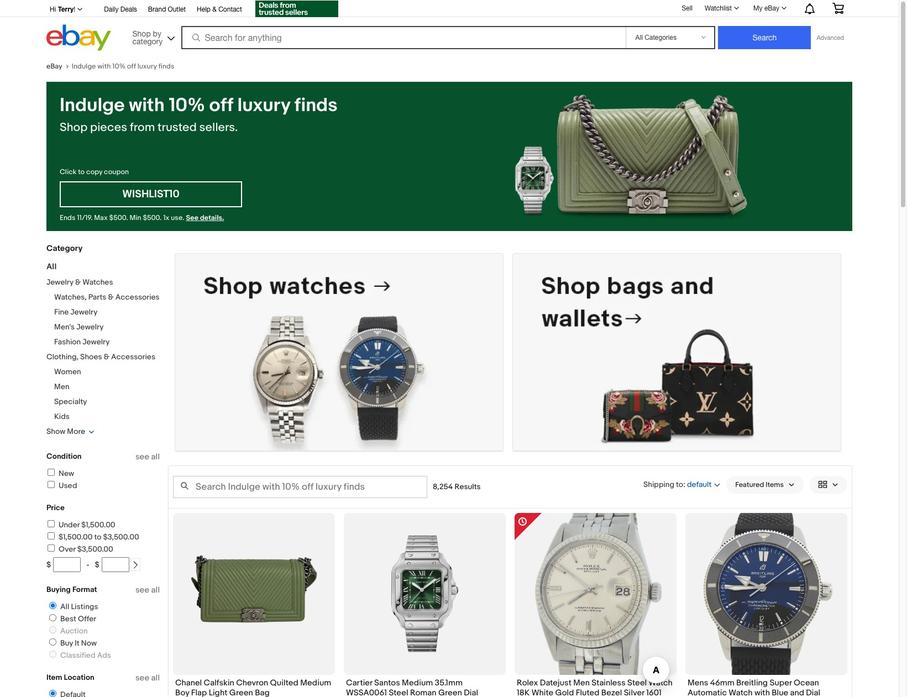 Task type: describe. For each thing, give the bounding box(es) containing it.
show more
[[46, 427, 85, 436]]

1 vertical spatial ebay
[[46, 62, 62, 71]]

condition
[[46, 452, 82, 461]]

clothing, shoes & accessories link
[[46, 352, 155, 362]]

watches image
[[175, 254, 503, 450]]

shop inside shop by category
[[132, 29, 151, 38]]

1 vertical spatial $3,500.00
[[77, 544, 113, 554]]

featured items
[[735, 480, 784, 489]]

to for :
[[676, 479, 683, 489]]

get the coupon image
[[255, 1, 338, 17]]

finds for indulge with 10% off luxury finds
[[158, 62, 174, 71]]

advanced link
[[811, 27, 850, 49]]

Classified Ads radio
[[49, 651, 56, 658]]

cartier
[[346, 678, 372, 688]]

jewelry up watches,
[[46, 277, 73, 287]]

classified ads
[[60, 651, 111, 660]]

main content containing chanel calfskin chevron quilted medium boy flap light green bag
[[168, 244, 852, 697]]

item location
[[46, 673, 94, 682]]

shop by category
[[132, 29, 163, 46]]

daily deals
[[104, 6, 137, 13]]

ends
[[60, 213, 75, 222]]

watches
[[82, 277, 113, 287]]

luxury for indulge with 10% off luxury finds shop pieces from trusted sellers.
[[237, 94, 290, 117]]

specialty link
[[54, 397, 87, 406]]

to for copy
[[78, 167, 85, 176]]

show more button
[[46, 427, 95, 436]]

Search for anything text field
[[183, 27, 624, 48]]

shipping to : default
[[643, 479, 712, 489]]

pieces
[[90, 121, 127, 135]]

medium inside chanel calfskin chevron quilted medium boy flap light green bag
[[300, 678, 331, 688]]

best
[[60, 614, 76, 624]]

help
[[197, 6, 211, 13]]

0 vertical spatial accessories
[[115, 292, 160, 302]]

46mm
[[710, 678, 735, 688]]

brand outlet
[[148, 6, 186, 13]]

sell
[[682, 4, 693, 12]]

11/19.
[[77, 213, 93, 222]]

fashion
[[54, 337, 81, 347]]

used link
[[46, 481, 77, 490]]

clothing,
[[46, 352, 78, 362]]

ocean
[[794, 678, 819, 688]]

light
[[209, 688, 227, 697]]

classified ads link
[[45, 651, 113, 660]]

help & contact
[[197, 6, 242, 13]]

brand outlet link
[[148, 4, 186, 16]]

& right parts
[[108, 292, 114, 302]]

more
[[67, 427, 85, 436]]

0 vertical spatial $3,500.00
[[103, 532, 139, 542]]

18k
[[517, 688, 530, 697]]

cartier santos medium 35.1mm wssa0061 steel roman green dial new/complete 2023 image
[[344, 533, 506, 654]]

medium inside cartier santos medium 35.1mm wssa0061 steel roman green dia
[[402, 678, 433, 688]]

Minimum Value text field
[[53, 557, 81, 572]]

see all button for new
[[135, 452, 160, 462]]

and
[[790, 688, 804, 697]]

see all for new
[[135, 452, 160, 462]]

fashion jewelry link
[[54, 337, 110, 347]]

cartier santos medium 35.1mm wssa0061 steel roman green dia
[[346, 678, 478, 697]]

featured
[[735, 480, 764, 489]]

buy
[[60, 638, 73, 648]]

& right shoes
[[104, 352, 109, 362]]

auction link
[[45, 626, 90, 636]]

super
[[770, 678, 792, 688]]

details.
[[200, 213, 224, 222]]

results
[[455, 482, 481, 491]]

wishlist10
[[122, 188, 180, 201]]

1 $500. from the left
[[109, 213, 128, 222]]

specialty
[[54, 397, 87, 406]]

my
[[753, 4, 763, 12]]

shoes
[[80, 352, 102, 362]]

finds for indulge with 10% off luxury finds shop pieces from trusted sellers.
[[295, 94, 338, 117]]

now
[[81, 638, 97, 648]]

shop by category banner
[[44, 0, 852, 54]]

Auction radio
[[49, 626, 56, 633]]

ebay inside account navigation
[[764, 4, 779, 12]]

gold
[[555, 688, 574, 697]]

best offer
[[60, 614, 96, 624]]

kids link
[[54, 412, 70, 421]]

auction
[[60, 626, 88, 636]]

1 vertical spatial accessories
[[111, 352, 155, 362]]

3 see all button from the top
[[135, 673, 160, 683]]

click
[[60, 167, 77, 176]]

jewelry up clothing, shoes & accessories link
[[82, 337, 110, 347]]

none text field the handbags
[[513, 254, 841, 451]]

new
[[59, 469, 74, 478]]

category
[[46, 243, 83, 254]]

min
[[130, 213, 141, 222]]

under $1,500.00 link
[[46, 520, 115, 530]]

click to copy coupon
[[60, 167, 129, 176]]

automatic
[[688, 688, 727, 697]]

stainless
[[592, 678, 626, 688]]

buy it now
[[60, 638, 97, 648]]

watch inside mens 46mm breitling super ocean automatic watch with blue and dia
[[729, 688, 753, 697]]

roman
[[410, 688, 436, 697]]

rolex datejust men stainless steel watch 18k white gold fluted bezel silver 1601 image
[[525, 513, 666, 675]]

jewelry up 'men's jewelry' "link"
[[70, 307, 98, 317]]

white
[[532, 688, 553, 697]]

category
[[132, 37, 163, 46]]

shop inside the indulge with 10% off luxury finds shop pieces from trusted sellers.
[[60, 121, 87, 135]]

mens 46mm breitling super ocean automatic watch with blue and dial rubber strap image
[[688, 513, 845, 675]]

jewelry & watches watches, parts & accessories fine jewelry men's jewelry fashion jewelry clothing, shoes & accessories women men specialty kids
[[46, 277, 160, 421]]

breitling
[[736, 678, 768, 688]]

chanel calfskin chevron quilted medium boy flap light green bag link
[[175, 678, 333, 697]]

show
[[46, 427, 65, 436]]

fine jewelry link
[[54, 307, 98, 317]]

classified
[[60, 651, 95, 660]]

:
[[683, 479, 685, 489]]

$1,500.00 to $3,500.00 checkbox
[[48, 532, 55, 540]]

chevron
[[236, 678, 268, 688]]

New checkbox
[[48, 469, 55, 476]]

buying format
[[46, 585, 97, 594]]

your shopping cart image
[[832, 3, 845, 14]]

watchlist link
[[699, 2, 744, 15]]

& inside "link"
[[212, 6, 217, 13]]

to for $3,500.00
[[94, 532, 101, 542]]

hi terry !
[[50, 5, 75, 13]]



Task type: vqa. For each thing, say whether or not it's contained in the screenshot.
the Polaroid associated with Polaroid Now Instant Camera Generation 2 Green wFilm Kit and Color InstantFilm
no



Task type: locate. For each thing, give the bounding box(es) containing it.
listings
[[71, 602, 98, 611]]

0 vertical spatial men
[[54, 382, 69, 391]]

2 $500. from the left
[[143, 213, 162, 222]]

men right datejust
[[573, 678, 590, 688]]

main content
[[168, 244, 852, 697]]

1 horizontal spatial 10%
[[169, 94, 205, 117]]

outlet
[[168, 6, 186, 13]]

0 horizontal spatial with
[[97, 62, 111, 71]]

accessories right parts
[[115, 292, 160, 302]]

1 vertical spatial 10%
[[169, 94, 205, 117]]

0 vertical spatial shop
[[132, 29, 151, 38]]

indulge with 10% off luxury finds
[[72, 62, 174, 71]]

offer
[[78, 614, 96, 624]]

flap
[[191, 688, 207, 697]]

featured items button
[[726, 476, 804, 493]]

men's
[[54, 322, 75, 332]]

0 vertical spatial 10%
[[112, 62, 125, 71]]

2 all from the top
[[151, 585, 160, 595]]

1 horizontal spatial to
[[94, 532, 101, 542]]

$ for maximum value text box
[[95, 560, 99, 569]]

chanel calfskin chevron quilted medium boy flap light green bag image
[[173, 513, 335, 675]]

green left bag
[[229, 688, 253, 697]]

$ down over $3,500.00 checkbox at the left bottom
[[46, 560, 51, 569]]

1 vertical spatial see
[[135, 585, 149, 595]]

indulge inside the indulge with 10% off luxury finds shop pieces from trusted sellers.
[[60, 94, 125, 117]]

0 vertical spatial off
[[127, 62, 136, 71]]

fine
[[54, 307, 69, 317]]

1 horizontal spatial finds
[[295, 94, 338, 117]]

watch inside rolex datejust men stainless steel watch 18k white gold fluted bezel silver 1601
[[649, 678, 673, 688]]

green right roman
[[438, 688, 462, 697]]

buying
[[46, 585, 71, 594]]

see all button for all listings
[[135, 585, 160, 595]]

mens
[[688, 678, 708, 688]]

$3,500.00 down $1,500.00 to $3,500.00 link
[[77, 544, 113, 554]]

buy it now link
[[45, 638, 99, 648]]

see all
[[135, 452, 160, 462], [135, 585, 160, 595], [135, 673, 160, 683]]

1 see all from the top
[[135, 452, 160, 462]]

1 none text field from the left
[[175, 254, 503, 451]]

view: gallery view image
[[818, 479, 839, 490]]

watch
[[649, 678, 673, 688], [729, 688, 753, 697]]

item
[[46, 673, 62, 682]]

1 vertical spatial all
[[151, 585, 160, 595]]

2 horizontal spatial with
[[755, 688, 770, 697]]

2 vertical spatial all
[[151, 673, 160, 683]]

rolex
[[517, 678, 538, 688]]

Best Offer radio
[[49, 614, 56, 621]]

2 $ from the left
[[95, 560, 99, 569]]

luxury up sellers.
[[237, 94, 290, 117]]

0 vertical spatial see
[[135, 452, 149, 462]]

1 vertical spatial men
[[573, 678, 590, 688]]

1 vertical spatial $1,500.00
[[59, 532, 93, 542]]

under $1,500.00
[[59, 520, 115, 530]]

datejust
[[540, 678, 572, 688]]

see for new
[[135, 452, 149, 462]]

over $3,500.00 link
[[46, 544, 113, 554]]

1 medium from the left
[[300, 678, 331, 688]]

by
[[153, 29, 161, 38]]

luxury down category
[[137, 62, 157, 71]]

to left default
[[676, 479, 683, 489]]

jewelry
[[46, 277, 73, 287], [70, 307, 98, 317], [76, 322, 104, 332], [82, 337, 110, 347]]

account navigation
[[44, 0, 852, 19]]

finds inside the indulge with 10% off luxury finds shop pieces from trusted sellers.
[[295, 94, 338, 117]]

1 green from the left
[[229, 688, 253, 697]]

1 horizontal spatial medium
[[402, 678, 433, 688]]

10% for indulge with 10% off luxury finds shop pieces from trusted sellers.
[[169, 94, 205, 117]]

1 vertical spatial luxury
[[237, 94, 290, 117]]

1 vertical spatial finds
[[295, 94, 338, 117]]

$ right -
[[95, 560, 99, 569]]

men down 'women'
[[54, 382, 69, 391]]

10% inside the indulge with 10% off luxury finds shop pieces from trusted sellers.
[[169, 94, 205, 117]]

1 vertical spatial to
[[676, 479, 683, 489]]

off inside the indulge with 10% off luxury finds shop pieces from trusted sellers.
[[209, 94, 233, 117]]

green
[[229, 688, 253, 697], [438, 688, 462, 697]]

daily
[[104, 6, 119, 13]]

2 medium from the left
[[402, 678, 433, 688]]

blue
[[772, 688, 788, 697]]

1 vertical spatial shop
[[60, 121, 87, 135]]

0 horizontal spatial luxury
[[137, 62, 157, 71]]

all for all listings
[[151, 585, 160, 595]]

$1,500.00 up $1,500.00 to $3,500.00
[[81, 520, 115, 530]]

Over $3,500.00 checkbox
[[48, 544, 55, 552]]

2 none text field from the left
[[513, 254, 841, 451]]

accessories right shoes
[[111, 352, 155, 362]]

Maximum Value text field
[[102, 557, 129, 572]]

0 vertical spatial see all button
[[135, 452, 160, 462]]

see
[[186, 213, 199, 222]]

quilted
[[270, 678, 298, 688]]

$ for minimum value text field
[[46, 560, 51, 569]]

medium right santos
[[402, 678, 433, 688]]

new link
[[46, 469, 74, 478]]

0 horizontal spatial medium
[[300, 678, 331, 688]]

indulge for indulge with 10% off luxury finds shop pieces from trusted sellers.
[[60, 94, 125, 117]]

1x
[[163, 213, 169, 222]]

3 see all from the top
[[135, 673, 160, 683]]

all for all listings
[[60, 602, 69, 611]]

help & contact link
[[197, 4, 242, 16]]

see for all listings
[[135, 585, 149, 595]]

luxury inside the indulge with 10% off luxury finds shop pieces from trusted sellers.
[[237, 94, 290, 117]]

0 horizontal spatial finds
[[158, 62, 174, 71]]

!
[[74, 6, 75, 13]]

8,254
[[433, 482, 453, 491]]

green inside chanel calfskin chevron quilted medium boy flap light green bag
[[229, 688, 253, 697]]

trusted
[[158, 121, 197, 135]]

1 horizontal spatial luxury
[[237, 94, 290, 117]]

steel right bezel
[[627, 678, 647, 688]]

submit price range image
[[131, 561, 139, 569]]

0 horizontal spatial none text field
[[175, 254, 503, 451]]

default
[[687, 480, 712, 489]]

all for all
[[46, 261, 57, 272]]

max
[[94, 213, 108, 222]]

1 horizontal spatial $500.
[[143, 213, 162, 222]]

0 vertical spatial all
[[151, 452, 160, 462]]

2 vertical spatial see all button
[[135, 673, 160, 683]]

0 vertical spatial ebay
[[764, 4, 779, 12]]

parts
[[88, 292, 106, 302]]

bezel
[[601, 688, 622, 697]]

all for new
[[151, 452, 160, 462]]

off up sellers.
[[209, 94, 233, 117]]

use.
[[171, 213, 184, 222]]

santos
[[374, 678, 400, 688]]

0 horizontal spatial 10%
[[112, 62, 125, 71]]

watch right silver
[[649, 678, 673, 688]]

All Listings radio
[[49, 602, 56, 609]]

medium right quilted
[[300, 678, 331, 688]]

1 horizontal spatial men
[[573, 678, 590, 688]]

shop left 'pieces'
[[60, 121, 87, 135]]

Enter your search keyword text field
[[173, 476, 427, 498]]

hi
[[50, 6, 56, 13]]

indulge with 10% off luxury finds shop pieces from trusted sellers.
[[60, 94, 338, 135]]

2 see from the top
[[135, 585, 149, 595]]

1 all from the top
[[151, 452, 160, 462]]

women
[[54, 367, 81, 376]]

1 vertical spatial indulge
[[60, 94, 125, 117]]

1 horizontal spatial steel
[[627, 678, 647, 688]]

1 horizontal spatial shop
[[132, 29, 151, 38]]

daily deals link
[[104, 4, 137, 16]]

all right 'all listings' radio
[[60, 602, 69, 611]]

format
[[72, 585, 97, 594]]

1 horizontal spatial green
[[438, 688, 462, 697]]

green inside cartier santos medium 35.1mm wssa0061 steel roman green dia
[[438, 688, 462, 697]]

0 vertical spatial all
[[46, 261, 57, 272]]

used
[[59, 481, 77, 490]]

0 vertical spatial with
[[97, 62, 111, 71]]

none text field watches
[[175, 254, 503, 451]]

$500. left min
[[109, 213, 128, 222]]

all down category
[[46, 261, 57, 272]]

with left blue on the bottom right
[[755, 688, 770, 697]]

0 horizontal spatial all
[[46, 261, 57, 272]]

with
[[97, 62, 111, 71], [129, 94, 165, 117], [755, 688, 770, 697]]

0 horizontal spatial ebay
[[46, 62, 62, 71]]

indulge for indulge with 10% off luxury finds
[[72, 62, 96, 71]]

0 vertical spatial luxury
[[137, 62, 157, 71]]

contact
[[218, 6, 242, 13]]

to down under $1,500.00
[[94, 532, 101, 542]]

bag
[[255, 688, 270, 697]]

see all for all listings
[[135, 585, 160, 595]]

with right ebay link
[[97, 62, 111, 71]]

under
[[59, 520, 80, 530]]

2 vertical spatial to
[[94, 532, 101, 542]]

terry
[[58, 5, 74, 13]]

1 horizontal spatial ebay
[[764, 4, 779, 12]]

1 vertical spatial off
[[209, 94, 233, 117]]

shop left "by"
[[132, 29, 151, 38]]

with for indulge with 10% off luxury finds
[[97, 62, 111, 71]]

2 horizontal spatial to
[[676, 479, 683, 489]]

0 vertical spatial see all
[[135, 452, 160, 462]]

& right help
[[212, 6, 217, 13]]

men link
[[54, 382, 69, 391]]

0 horizontal spatial to
[[78, 167, 85, 176]]

cartier santos medium 35.1mm wssa0061 steel roman green dia link
[[346, 678, 504, 697]]

off down category
[[127, 62, 136, 71]]

None text field
[[175, 254, 503, 451], [513, 254, 841, 451]]

0 horizontal spatial watch
[[649, 678, 673, 688]]

all
[[46, 261, 57, 272], [60, 602, 69, 611]]

-
[[86, 560, 89, 569]]

off for indulge with 10% off luxury finds
[[127, 62, 136, 71]]

1 see all button from the top
[[135, 452, 160, 462]]

with up from
[[129, 94, 165, 117]]

Buy It Now radio
[[49, 638, 56, 646]]

steel left roman
[[389, 688, 408, 697]]

2 see all button from the top
[[135, 585, 160, 595]]

$
[[46, 560, 51, 569], [95, 560, 99, 569]]

men inside jewelry & watches watches, parts & accessories fine jewelry men's jewelry fashion jewelry clothing, shoes & accessories women men specialty kids
[[54, 382, 69, 391]]

1 vertical spatial all
[[60, 602, 69, 611]]

boy
[[175, 688, 189, 697]]

wssa0061
[[346, 688, 387, 697]]

wishlist10 button
[[60, 181, 242, 207]]

it
[[75, 638, 79, 648]]

0 horizontal spatial men
[[54, 382, 69, 391]]

steel inside cartier santos medium 35.1mm wssa0061 steel roman green dia
[[389, 688, 408, 697]]

0 horizontal spatial off
[[127, 62, 136, 71]]

jewelry up fashion jewelry link
[[76, 322, 104, 332]]

none submit inside shop by category banner
[[718, 26, 811, 49]]

1 horizontal spatial all
[[60, 602, 69, 611]]

10%
[[112, 62, 125, 71], [169, 94, 205, 117]]

to left "copy"
[[78, 167, 85, 176]]

1 horizontal spatial off
[[209, 94, 233, 117]]

deals
[[120, 6, 137, 13]]

price
[[46, 503, 65, 512]]

1 vertical spatial see all
[[135, 585, 160, 595]]

steel inside rolex datejust men stainless steel watch 18k white gold fluted bezel silver 1601
[[627, 678, 647, 688]]

location
[[64, 673, 94, 682]]

with inside the indulge with 10% off luxury finds shop pieces from trusted sellers.
[[129, 94, 165, 117]]

1 horizontal spatial with
[[129, 94, 165, 117]]

2 vertical spatial see
[[135, 673, 149, 683]]

0 horizontal spatial shop
[[60, 121, 87, 135]]

& up watches,
[[75, 277, 81, 287]]

1 $ from the left
[[46, 560, 51, 569]]

$1,500.00 up over $3,500.00 link
[[59, 532, 93, 542]]

1 vertical spatial with
[[129, 94, 165, 117]]

None submit
[[718, 26, 811, 49]]

ebay link
[[46, 62, 72, 71]]

silver
[[624, 688, 644, 697]]

chanel
[[175, 678, 202, 688]]

copy
[[86, 167, 102, 176]]

1 horizontal spatial $
[[95, 560, 99, 569]]

shop by category button
[[127, 25, 177, 48]]

2 green from the left
[[438, 688, 462, 697]]

off for indulge with 10% off luxury finds shop pieces from trusted sellers.
[[209, 94, 233, 117]]

Under $1,500.00 checkbox
[[48, 520, 55, 527]]

2 see all from the top
[[135, 585, 160, 595]]

to inside shipping to : default
[[676, 479, 683, 489]]

3 all from the top
[[151, 673, 160, 683]]

steel
[[627, 678, 647, 688], [389, 688, 408, 697]]

Default radio
[[49, 690, 56, 697]]

Used checkbox
[[48, 481, 55, 488]]

2 vertical spatial see all
[[135, 673, 160, 683]]

$1,500.00
[[81, 520, 115, 530], [59, 532, 93, 542]]

men inside rolex datejust men stainless steel watch 18k white gold fluted bezel silver 1601
[[573, 678, 590, 688]]

1 see from the top
[[135, 452, 149, 462]]

kids
[[54, 412, 70, 421]]

0 horizontal spatial steel
[[389, 688, 408, 697]]

2 vertical spatial with
[[755, 688, 770, 697]]

1 horizontal spatial watch
[[729, 688, 753, 697]]

watch right automatic
[[729, 688, 753, 697]]

0 vertical spatial indulge
[[72, 62, 96, 71]]

0 vertical spatial to
[[78, 167, 85, 176]]

0 horizontal spatial green
[[229, 688, 253, 697]]

0 vertical spatial finds
[[158, 62, 174, 71]]

handbags image
[[513, 254, 841, 450]]

watches,
[[54, 292, 87, 302]]

1 horizontal spatial none text field
[[513, 254, 841, 451]]

0 horizontal spatial $500.
[[109, 213, 128, 222]]

chanel calfskin chevron quilted medium boy flap light green bag
[[175, 678, 331, 697]]

10% for indulge with 10% off luxury finds
[[112, 62, 125, 71]]

0 vertical spatial $1,500.00
[[81, 520, 115, 530]]

with inside mens 46mm breitling super ocean automatic watch with blue and dia
[[755, 688, 770, 697]]

0 horizontal spatial $
[[46, 560, 51, 569]]

over
[[59, 544, 75, 554]]

jewelry & watches link
[[46, 277, 113, 287]]

with for indulge with 10% off luxury finds shop pieces from trusted sellers.
[[129, 94, 165, 117]]

to
[[78, 167, 85, 176], [676, 479, 683, 489], [94, 532, 101, 542]]

3 see from the top
[[135, 673, 149, 683]]

luxury for indulge with 10% off luxury finds
[[137, 62, 157, 71]]

1 vertical spatial see all button
[[135, 585, 160, 595]]

$500. left 1x at the top left of page
[[143, 213, 162, 222]]

sell link
[[677, 4, 698, 12]]

$1,500.00 to $3,500.00
[[59, 532, 139, 542]]

coupon
[[104, 167, 129, 176]]

$3,500.00 up maximum value text box
[[103, 532, 139, 542]]



